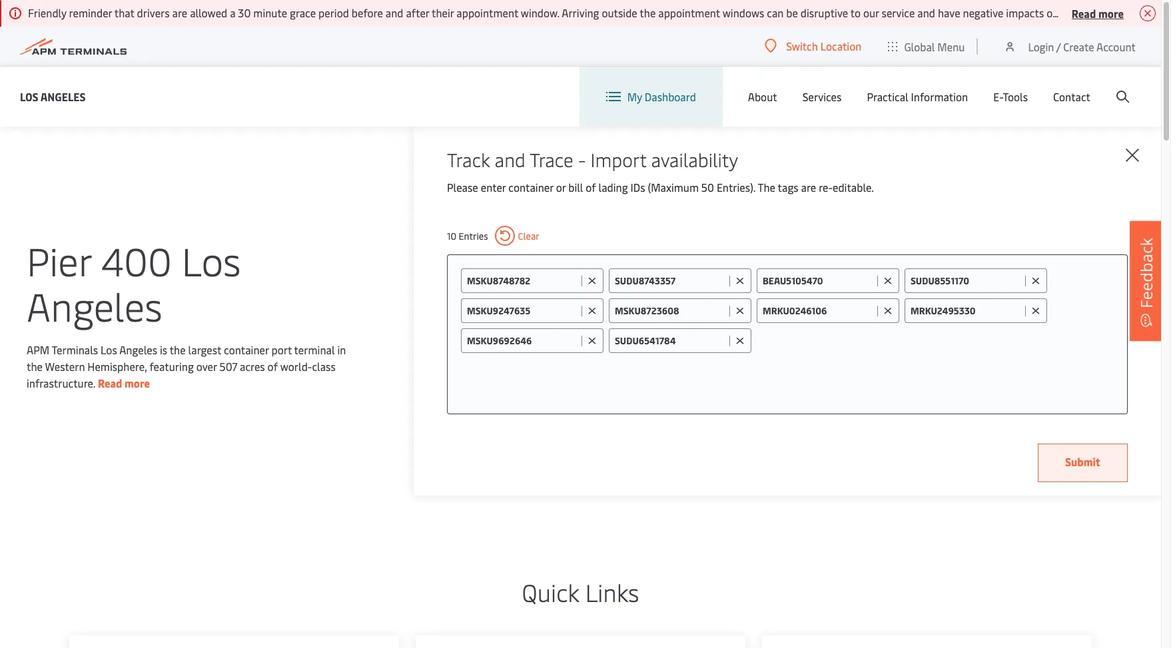 Task type: locate. For each thing, give the bounding box(es) containing it.
1 horizontal spatial of
[[586, 180, 596, 195]]

1 horizontal spatial on
[[1150, 5, 1162, 20]]

10 entries
[[447, 230, 488, 242]]

2 on from the left
[[1150, 5, 1162, 20]]

on left tim
[[1150, 5, 1162, 20]]

los for 400
[[182, 234, 241, 286]]

more up account
[[1099, 6, 1125, 20]]

0 vertical spatial container
[[509, 180, 554, 195]]

0 horizontal spatial container
[[224, 342, 269, 357]]

and left have
[[918, 5, 936, 20]]

0 horizontal spatial appointment
[[457, 5, 519, 20]]

more inside button
[[1099, 6, 1125, 20]]

0 vertical spatial are
[[172, 5, 187, 20]]

more
[[1099, 6, 1125, 20], [125, 376, 150, 390]]

before
[[352, 5, 383, 20]]

my
[[628, 89, 643, 104]]

feedback button
[[1131, 221, 1164, 341]]

switch location
[[787, 39, 862, 53]]

/
[[1057, 39, 1061, 54]]

1 vertical spatial los
[[182, 234, 241, 286]]

of
[[586, 180, 596, 195], [268, 359, 278, 374]]

0 vertical spatial read
[[1072, 6, 1097, 20]]

track
[[447, 147, 490, 172]]

are left allowed
[[172, 5, 187, 20]]

feedback
[[1136, 238, 1158, 308]]

read inside button
[[1072, 6, 1097, 20]]

drivers right "that"
[[137, 5, 170, 20]]

read more down hemisphere,
[[98, 376, 150, 390]]

1 horizontal spatial read
[[1072, 6, 1097, 20]]

la secondary image
[[70, 339, 304, 539]]

1 horizontal spatial the
[[170, 342, 186, 357]]

contact button
[[1054, 67, 1091, 127]]

minute
[[254, 5, 287, 20]]

1 horizontal spatial are
[[802, 180, 817, 195]]

pier 400 los angeles
[[27, 234, 241, 332]]

appointment
[[457, 5, 519, 20], [659, 5, 721, 20]]

drivers
[[137, 5, 170, 20], [1062, 5, 1095, 20]]

and
[[386, 5, 404, 20], [918, 5, 936, 20], [495, 147, 526, 172]]

drivers left who
[[1062, 5, 1095, 20]]

the right the outside
[[640, 5, 656, 20]]

los angeles link
[[20, 88, 86, 105]]

of right bill
[[586, 180, 596, 195]]

1 vertical spatial read
[[98, 376, 122, 390]]

0 horizontal spatial and
[[386, 5, 404, 20]]

and up enter
[[495, 147, 526, 172]]

los inside pier 400 los angeles
[[182, 234, 241, 286]]

container left "or" at the left of the page
[[509, 180, 554, 195]]

0 vertical spatial los
[[20, 89, 38, 104]]

container
[[509, 180, 554, 195], [224, 342, 269, 357]]

1 vertical spatial angeles
[[27, 279, 162, 332]]

appointment left windows
[[659, 5, 721, 20]]

tags
[[778, 180, 799, 195]]

are left re- on the right top of the page
[[802, 180, 817, 195]]

los for terminals
[[101, 342, 117, 357]]

class
[[312, 359, 336, 374]]

los
[[20, 89, 38, 104], [182, 234, 241, 286], [101, 342, 117, 357]]

of down port
[[268, 359, 278, 374]]

apm terminals los angeles is the largest container port terminal in the western hemisphere, featuring over 507 acres of world-class infrastructure.
[[27, 342, 346, 390]]

Entered ID text field
[[615, 305, 727, 317], [763, 305, 875, 317], [911, 305, 1023, 317], [467, 335, 579, 347]]

50
[[702, 180, 715, 195]]

2 vertical spatial angeles
[[119, 342, 157, 357]]

1 horizontal spatial read more
[[1072, 6, 1125, 20]]

2 horizontal spatial los
[[182, 234, 241, 286]]

read for read more button
[[1072, 6, 1097, 20]]

0 horizontal spatial more
[[125, 376, 150, 390]]

read more up the login / create account
[[1072, 6, 1125, 20]]

largest
[[188, 342, 221, 357]]

angeles inside pier 400 los angeles
[[27, 279, 162, 332]]

1 horizontal spatial drivers
[[1062, 5, 1095, 20]]

1 horizontal spatial appointment
[[659, 5, 721, 20]]

1 horizontal spatial container
[[509, 180, 554, 195]]

angeles
[[40, 89, 86, 104], [27, 279, 162, 332], [119, 342, 157, 357]]

the
[[640, 5, 656, 20], [170, 342, 186, 357], [27, 359, 43, 374]]

terminal
[[294, 342, 335, 357]]

Entered ID text field
[[467, 275, 579, 287], [615, 275, 727, 287], [763, 275, 875, 287], [911, 275, 1023, 287], [467, 305, 579, 317], [615, 335, 727, 347]]

the
[[758, 180, 776, 195]]

please enter container or bill of lading ids (maximum 50 entries). the tags are re-editable.
[[447, 180, 875, 195]]

e-tools
[[994, 89, 1029, 104]]

2 drivers from the left
[[1062, 5, 1095, 20]]

world-
[[280, 359, 312, 374]]

on
[[1047, 5, 1059, 20], [1150, 5, 1162, 20]]

0 horizontal spatial on
[[1047, 5, 1059, 20]]

los inside apm terminals los angeles is the largest container port terminal in the western hemisphere, featuring over 507 acres of world-class infrastructure.
[[101, 342, 117, 357]]

1 vertical spatial of
[[268, 359, 278, 374]]

who
[[1097, 5, 1117, 20]]

about
[[748, 89, 778, 104]]

0 horizontal spatial are
[[172, 5, 187, 20]]

is
[[160, 342, 167, 357]]

quick
[[522, 576, 580, 609]]

more down hemisphere,
[[125, 376, 150, 390]]

e-
[[994, 89, 1004, 104]]

on right impacts
[[1047, 5, 1059, 20]]

0 horizontal spatial drivers
[[137, 5, 170, 20]]

or
[[556, 180, 566, 195]]

location
[[821, 39, 862, 53]]

windows
[[723, 5, 765, 20]]

after
[[406, 5, 430, 20]]

clear button
[[495, 226, 540, 246]]

2 vertical spatial los
[[101, 342, 117, 357]]

the right is
[[170, 342, 186, 357]]

1 horizontal spatial los
[[101, 342, 117, 357]]

0 horizontal spatial of
[[268, 359, 278, 374]]

entries
[[459, 230, 488, 242]]

angeles inside los angeles link
[[40, 89, 86, 104]]

2 vertical spatial the
[[27, 359, 43, 374]]

0 vertical spatial read more
[[1072, 6, 1125, 20]]

0 horizontal spatial los
[[20, 89, 38, 104]]

grace
[[290, 5, 316, 20]]

Type or paste your IDs here text field
[[757, 329, 1115, 353]]

1 horizontal spatial and
[[495, 147, 526, 172]]

my dashboard
[[628, 89, 696, 104]]

clear
[[518, 230, 540, 242]]

1 vertical spatial container
[[224, 342, 269, 357]]

re-
[[819, 180, 833, 195]]

0 vertical spatial angeles
[[40, 89, 86, 104]]

0 horizontal spatial read
[[98, 376, 122, 390]]

1 vertical spatial read more
[[98, 376, 150, 390]]

1 vertical spatial more
[[125, 376, 150, 390]]

1 drivers from the left
[[137, 5, 170, 20]]

and left after
[[386, 5, 404, 20]]

400
[[101, 234, 172, 286]]

1 horizontal spatial more
[[1099, 6, 1125, 20]]

-
[[579, 147, 586, 172]]

los angeles
[[20, 89, 86, 104]]

read more
[[1072, 6, 1125, 20], [98, 376, 150, 390]]

0 vertical spatial of
[[586, 180, 596, 195]]

read more link
[[98, 376, 150, 390]]

container up the 'acres'
[[224, 342, 269, 357]]

over
[[197, 359, 217, 374]]

links
[[586, 576, 640, 609]]

read left who
[[1072, 6, 1097, 20]]

0 vertical spatial more
[[1099, 6, 1125, 20]]

0 vertical spatial the
[[640, 5, 656, 20]]

angeles inside apm terminals los angeles is the largest container port terminal in the western hemisphere, featuring over 507 acres of world-class infrastructure.
[[119, 342, 157, 357]]

the down apm
[[27, 359, 43, 374]]

appointment right their
[[457, 5, 519, 20]]

disruptive
[[801, 5, 849, 20]]

1 vertical spatial the
[[170, 342, 186, 357]]

angeles for terminals
[[119, 342, 157, 357]]

contact
[[1054, 89, 1091, 104]]

read down hemisphere,
[[98, 376, 122, 390]]

login
[[1029, 39, 1055, 54]]

0 horizontal spatial read more
[[98, 376, 150, 390]]



Task type: describe. For each thing, give the bounding box(es) containing it.
container inside apm terminals los angeles is the largest container port terminal in the western hemisphere, featuring over 507 acres of world-class infrastructure.
[[224, 342, 269, 357]]

quick links
[[522, 576, 640, 609]]

services
[[803, 89, 842, 104]]

a
[[230, 5, 236, 20]]

ids
[[631, 180, 646, 195]]

my dashboard button
[[606, 67, 696, 127]]

hemisphere,
[[88, 359, 147, 374]]

window.
[[521, 5, 560, 20]]

more for read more button
[[1099, 6, 1125, 20]]

availability
[[652, 147, 739, 172]]

practical information
[[868, 89, 969, 104]]

dashboard
[[645, 89, 696, 104]]

menu
[[938, 39, 966, 54]]

submit button
[[1039, 444, 1129, 483]]

friendly
[[28, 5, 66, 20]]

create
[[1064, 39, 1095, 54]]

global menu
[[905, 39, 966, 54]]

of inside apm terminals los angeles is the largest container port terminal in the western hemisphere, featuring over 507 acres of world-class infrastructure.
[[268, 359, 278, 374]]

close alert image
[[1141, 5, 1157, 21]]

practical
[[868, 89, 909, 104]]

enter
[[481, 180, 506, 195]]

los inside los angeles link
[[20, 89, 38, 104]]

507
[[220, 359, 237, 374]]

read more for read more link
[[98, 376, 150, 390]]

submit
[[1066, 455, 1101, 469]]

please
[[447, 180, 478, 195]]

arrive
[[1120, 5, 1147, 20]]

port
[[272, 342, 292, 357]]

tim
[[1164, 5, 1172, 20]]

(maximum
[[648, 180, 699, 195]]

pier
[[27, 234, 91, 286]]

switch location button
[[765, 39, 862, 53]]

services button
[[803, 67, 842, 127]]

reminder
[[69, 5, 112, 20]]

their
[[432, 5, 454, 20]]

account
[[1097, 39, 1137, 54]]

apm
[[27, 342, 49, 357]]

import
[[591, 147, 647, 172]]

1 on from the left
[[1047, 5, 1059, 20]]

10
[[447, 230, 457, 242]]

practical information button
[[868, 67, 969, 127]]

infrastructure.
[[27, 376, 95, 390]]

terminals
[[52, 342, 98, 357]]

1 vertical spatial are
[[802, 180, 817, 195]]

allowed
[[190, 5, 227, 20]]

30
[[238, 5, 251, 20]]

read more button
[[1072, 5, 1125, 21]]

outside
[[602, 5, 638, 20]]

read for read more link
[[98, 376, 122, 390]]

2 appointment from the left
[[659, 5, 721, 20]]

period
[[319, 5, 349, 20]]

angeles for 400
[[27, 279, 162, 332]]

our
[[864, 5, 880, 20]]

e-tools button
[[994, 67, 1029, 127]]

editable.
[[833, 180, 875, 195]]

global
[[905, 39, 936, 54]]

that
[[114, 5, 134, 20]]

negative
[[964, 5, 1004, 20]]

trace
[[530, 147, 574, 172]]

acres
[[240, 359, 265, 374]]

friendly reminder that drivers are allowed a 30 minute grace period before and after their appointment window. arriving outside the appointment windows can be disruptive to our service and have negative impacts on drivers who arrive on tim
[[28, 5, 1172, 20]]

read more for read more button
[[1072, 6, 1125, 20]]

login / create account
[[1029, 39, 1137, 54]]

2 horizontal spatial the
[[640, 5, 656, 20]]

switch
[[787, 39, 818, 53]]

be
[[787, 5, 799, 20]]

track and trace - import availability
[[447, 147, 739, 172]]

2 horizontal spatial and
[[918, 5, 936, 20]]

lading
[[599, 180, 628, 195]]

can
[[767, 5, 784, 20]]

in
[[338, 342, 346, 357]]

login / create account link
[[1004, 27, 1137, 66]]

have
[[939, 5, 961, 20]]

information
[[912, 89, 969, 104]]

1 appointment from the left
[[457, 5, 519, 20]]

tools
[[1003, 89, 1029, 104]]

to
[[851, 5, 861, 20]]

arriving
[[562, 5, 600, 20]]

global menu button
[[876, 26, 979, 66]]

0 horizontal spatial the
[[27, 359, 43, 374]]

bill
[[569, 180, 584, 195]]

entries).
[[717, 180, 756, 195]]

more for read more link
[[125, 376, 150, 390]]



Task type: vqa. For each thing, say whether or not it's contained in the screenshot.
disruptive
yes



